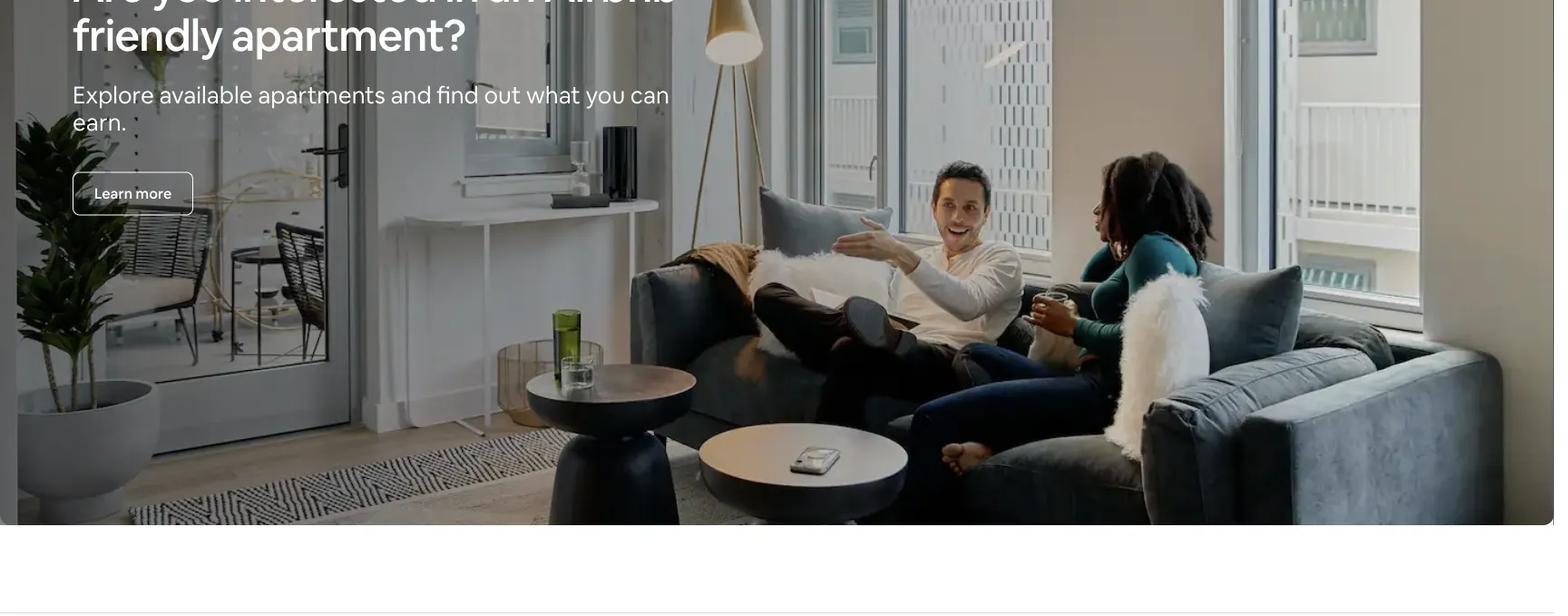 Task type: locate. For each thing, give the bounding box(es) containing it.
available
[[159, 80, 253, 110]]

earn.
[[73, 107, 127, 137]]

apartment?
[[231, 7, 466, 63]]

in
[[445, 0, 479, 14]]

you inside are you interested in an airbnb- friendly apartment?
[[152, 0, 225, 14]]

you right are
[[152, 0, 225, 14]]

are you interested in an airbnb- friendly apartment?
[[73, 0, 694, 63]]

0 horizontal spatial you
[[152, 0, 225, 14]]

more
[[136, 185, 172, 203]]

you left "can"
[[586, 80, 625, 110]]

0 vertical spatial you
[[152, 0, 225, 14]]

and
[[391, 80, 432, 110]]

1 vertical spatial you
[[586, 80, 625, 110]]

apartments
[[258, 80, 385, 110]]

1 horizontal spatial you
[[586, 80, 625, 110]]

airbnb-
[[544, 0, 694, 14]]

you
[[152, 0, 225, 14], [586, 80, 625, 110]]

out
[[484, 80, 521, 110]]

learn more link
[[73, 172, 193, 216]]

you inside explore available apartments and find out what you can earn.
[[586, 80, 625, 110]]

what
[[526, 80, 581, 110]]



Task type: describe. For each thing, give the bounding box(es) containing it.
interested
[[233, 0, 437, 14]]

learn
[[94, 185, 133, 203]]

explore
[[73, 80, 154, 110]]

are
[[73, 0, 144, 14]]

friendly
[[73, 7, 223, 63]]

can
[[631, 80, 670, 110]]

explore available apartments and find out what you can earn.
[[73, 80, 670, 137]]

find
[[437, 80, 479, 110]]

learn more
[[94, 185, 172, 203]]

an
[[488, 0, 536, 14]]



Task type: vqa. For each thing, say whether or not it's contained in the screenshot.
Settings dialog
no



